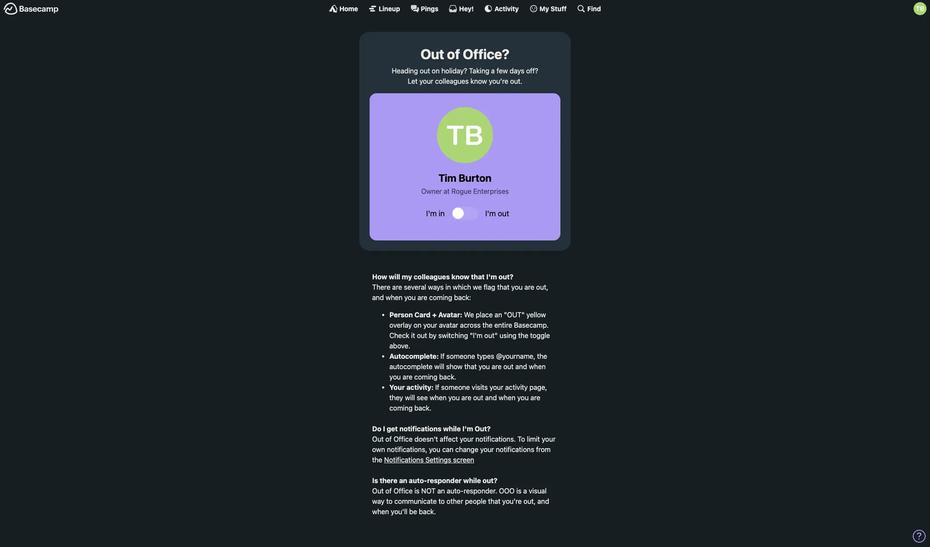 Task type: vqa. For each thing, say whether or not it's contained in the screenshot.
and inside 'If someone visits your activity page, they will see when you are out and when you are coming back.'
yes



Task type: locate. For each thing, give the bounding box(es) containing it.
1 vertical spatial of
[[386, 436, 392, 444]]

of down get
[[386, 436, 392, 444]]

1 vertical spatial an
[[399, 477, 408, 485]]

0 horizontal spatial a
[[492, 67, 495, 75]]

2 horizontal spatial will
[[435, 363, 445, 371]]

autocomplete:
[[390, 353, 441, 361]]

from
[[537, 446, 551, 454]]

if
[[441, 353, 445, 361], [436, 384, 440, 392]]

1 office from the top
[[394, 436, 413, 444]]

you inside the out of office doesn't affect your notifications. to limit your own notifications, you can change your notifications from the
[[429, 446, 441, 454]]

1 horizontal spatial while
[[464, 477, 481, 485]]

notifications.
[[476, 436, 516, 444]]

and down @yourname, at the right bottom of page
[[516, 363, 528, 371]]

0 horizontal spatial out,
[[524, 498, 536, 506]]

if right activity:
[[436, 384, 440, 392]]

by
[[429, 332, 437, 340]]

1 horizontal spatial an
[[438, 488, 445, 495]]

0 vertical spatial if
[[441, 353, 445, 361]]

holiday?
[[442, 67, 468, 75]]

1 horizontal spatial if
[[441, 353, 445, 361]]

of down there on the bottom of page
[[386, 488, 392, 495]]

that
[[472, 273, 485, 281], [498, 284, 510, 291], [465, 363, 477, 371], [489, 498, 501, 506]]

0 horizontal spatial to
[[387, 498, 393, 506]]

out? up "out"
[[499, 273, 514, 281]]

0 vertical spatial on
[[432, 67, 440, 75]]

and down there
[[373, 294, 384, 302]]

1 horizontal spatial auto-
[[447, 488, 464, 495]]

0 horizontal spatial notifications
[[400, 425, 442, 433]]

1 horizontal spatial on
[[432, 67, 440, 75]]

coming up activity:
[[415, 373, 438, 381]]

notifications up the doesn't
[[400, 425, 442, 433]]

is up communicate
[[415, 488, 420, 495]]

of up holiday?
[[447, 46, 460, 62]]

1 is from the left
[[415, 488, 420, 495]]

will inside if someone visits your activity page, they will see when you are out and when you are coming back.
[[405, 394, 415, 402]]

out.
[[511, 78, 523, 85]]

how
[[373, 273, 388, 281]]

out right heading
[[420, 67, 430, 75]]

coming inside how will my colleagues know that i'm out? there are several ways in which we flag that you are out, and when you are coming back:
[[430, 294, 453, 302]]

out down visits
[[474, 394, 484, 402]]

out for out of office doesn't affect your notifications. to limit your own notifications, you can change your notifications from the
[[373, 436, 384, 444]]

i'm left "out?" on the right bottom of the page
[[463, 425, 474, 433]]

days
[[510, 67, 525, 75]]

and inside how will my colleagues know that i'm out? there are several ways in which we flag that you are out, and when you are coming back:
[[373, 294, 384, 302]]

your right the let
[[420, 78, 434, 85]]

avatar
[[439, 322, 459, 329]]

that down 'ooo'
[[489, 498, 501, 506]]

office up communicate
[[394, 488, 413, 495]]

i'm out
[[486, 209, 510, 218]]

see
[[417, 394, 428, 402]]

my stuff button
[[530, 4, 567, 13]]

while up responder. on the bottom of page
[[464, 477, 481, 485]]

and down visits
[[486, 394, 497, 402]]

we place an "out" yellow overlay on your avatar across the entire basecamp. check it out by switching "i'm out" using the toggle above.
[[390, 311, 551, 350]]

your up by
[[424, 322, 438, 329]]

let
[[408, 78, 418, 85]]

if someone types @yourname, the autocomplete will show that you are out and when you are coming back.
[[390, 353, 548, 381]]

the down toggle
[[538, 353, 548, 361]]

2 vertical spatial will
[[405, 394, 415, 402]]

owner
[[422, 188, 442, 195]]

0 vertical spatial auto-
[[409, 477, 427, 485]]

off?
[[527, 67, 539, 75]]

0 vertical spatial out
[[421, 46, 445, 62]]

0 horizontal spatial will
[[389, 273, 401, 281]]

to
[[387, 498, 393, 506], [439, 498, 445, 506]]

office inside the out of office doesn't affect your notifications. to limit your own notifications, you can change your notifications from the
[[394, 436, 413, 444]]

you up your
[[390, 373, 401, 381]]

0 vertical spatial colleagues
[[435, 78, 469, 85]]

someone inside if someone visits your activity page, they will see when you are out and when you are coming back.
[[442, 384, 470, 392]]

will down your activity:
[[405, 394, 415, 402]]

0 vertical spatial office
[[394, 436, 413, 444]]

1 vertical spatial out,
[[524, 498, 536, 506]]

office up notifications,
[[394, 436, 413, 444]]

home
[[340, 5, 358, 12]]

my
[[540, 5, 550, 12]]

are down page,
[[531, 394, 541, 402]]

0 horizontal spatial is
[[415, 488, 420, 495]]

2 office from the top
[[394, 488, 413, 495]]

out? up responder. on the bottom of page
[[483, 477, 498, 485]]

you up settings at the bottom
[[429, 446, 441, 454]]

1 horizontal spatial out,
[[537, 284, 549, 291]]

an for "out"
[[495, 311, 503, 319]]

2 vertical spatial coming
[[390, 405, 413, 412]]

out inside the out of office doesn't affect your notifications. to limit your own notifications, you can change your notifications from the
[[373, 436, 384, 444]]

your
[[420, 78, 434, 85], [424, 322, 438, 329], [490, 384, 504, 392], [460, 436, 474, 444], [542, 436, 556, 444], [481, 446, 495, 454]]

know
[[471, 78, 488, 85], [452, 273, 470, 281]]

out inside if someone types @yourname, the autocomplete will show that you are out and when you are coming back.
[[504, 363, 514, 371]]

on left holiday?
[[432, 67, 440, 75]]

out?
[[499, 273, 514, 281], [483, 477, 498, 485]]

your up the change
[[460, 436, 474, 444]]

hey! button
[[449, 4, 474, 13]]

in
[[439, 209, 445, 218], [446, 284, 451, 291]]

1 horizontal spatial out?
[[499, 273, 514, 281]]

you down activity
[[518, 394, 529, 402]]

do
[[373, 425, 382, 433]]

the down own
[[373, 456, 383, 464]]

out up holiday?
[[421, 46, 445, 62]]

notifications down to
[[496, 446, 535, 454]]

out inside we place an "out" yellow overlay on your avatar across the entire basecamp. check it out by switching "i'm out" using the toggle above.
[[417, 332, 428, 340]]

in down at
[[439, 209, 445, 218]]

while inside is there an auto-responder while out? out of office is not an auto-responder. ooo is a visual way to communicate to other people that you're out, and when you'll be back.
[[464, 477, 481, 485]]

1 horizontal spatial to
[[439, 498, 445, 506]]

1 vertical spatial colleagues
[[414, 273, 450, 281]]

colleagues up ways
[[414, 273, 450, 281]]

i'm up the 'flag'
[[487, 273, 497, 281]]

will
[[389, 273, 401, 281], [435, 363, 445, 371], [405, 394, 415, 402]]

0 vertical spatial while
[[443, 425, 461, 433]]

0 horizontal spatial if
[[436, 384, 440, 392]]

back. inside if someone types @yourname, the autocomplete will show that you are out and when you are coming back.
[[440, 373, 457, 381]]

a left 'visual'
[[524, 488, 527, 495]]

responder.
[[464, 488, 498, 495]]

the down 'basecamp.'
[[519, 332, 529, 340]]

know up "which"
[[452, 273, 470, 281]]

way
[[373, 498, 385, 506]]

2 vertical spatial of
[[386, 488, 392, 495]]

to right way
[[387, 498, 393, 506]]

coming down ways
[[430, 294, 453, 302]]

1 vertical spatial on
[[414, 322, 422, 329]]

out, up the 'yellow'
[[537, 284, 549, 291]]

someone inside if someone types @yourname, the autocomplete will show that you are out and when you are coming back.
[[447, 353, 476, 361]]

while
[[443, 425, 461, 433], [464, 477, 481, 485]]

are
[[393, 284, 402, 291], [525, 284, 535, 291], [418, 294, 428, 302], [492, 363, 502, 371], [403, 373, 413, 381], [462, 394, 472, 402], [531, 394, 541, 402]]

1 vertical spatial if
[[436, 384, 440, 392]]

0 vertical spatial out,
[[537, 284, 549, 291]]

know inside heading out on holiday? taking a few days off? let your colleagues know you're out.
[[471, 78, 488, 85]]

to left other
[[439, 498, 445, 506]]

1 vertical spatial while
[[464, 477, 481, 485]]

out up own
[[373, 436, 384, 444]]

2 vertical spatial back.
[[419, 508, 436, 516]]

out inside is there an auto-responder while out? out of office is not an auto-responder. ooo is a visual way to communicate to other people that you're out, and when you'll be back.
[[373, 488, 384, 495]]

back.
[[440, 373, 457, 381], [415, 405, 432, 412], [419, 508, 436, 516]]

autocomplete
[[390, 363, 433, 371]]

out, down 'visual'
[[524, 498, 536, 506]]

if inside if someone visits your activity page, they will see when you are out and when you are coming back.
[[436, 384, 440, 392]]

your
[[390, 384, 405, 392]]

own
[[373, 446, 385, 454]]

1 vertical spatial notifications
[[496, 446, 535, 454]]

show
[[447, 363, 463, 371]]

burton
[[459, 172, 492, 184]]

1 vertical spatial out?
[[483, 477, 498, 485]]

in inside how will my colleagues know that i'm out? there are several ways in which we flag that you are out, and when you are coming back:
[[446, 284, 451, 291]]

0 horizontal spatial know
[[452, 273, 470, 281]]

do i get notifications while i'm out?
[[373, 425, 491, 433]]

out right 'it'
[[417, 332, 428, 340]]

an right there on the bottom of page
[[399, 477, 408, 485]]

if down 'switching'
[[441, 353, 445, 361]]

will inside how will my colleagues know that i'm out? there are several ways in which we flag that you are out, and when you are coming back:
[[389, 273, 401, 281]]

know down taking
[[471, 78, 488, 85]]

1 vertical spatial a
[[524, 488, 527, 495]]

1 vertical spatial back.
[[415, 405, 432, 412]]

0 vertical spatial a
[[492, 67, 495, 75]]

of inside the out of office doesn't affect your notifications. to limit your own notifications, you can change your notifications from the
[[386, 436, 392, 444]]

1 vertical spatial will
[[435, 363, 445, 371]]

1 vertical spatial coming
[[415, 373, 438, 381]]

you
[[512, 284, 523, 291], [405, 294, 416, 302], [479, 363, 490, 371], [390, 373, 401, 381], [449, 394, 460, 402], [518, 394, 529, 402], [429, 446, 441, 454]]

1 horizontal spatial a
[[524, 488, 527, 495]]

across
[[460, 322, 481, 329]]

out up way
[[373, 488, 384, 495]]

0 horizontal spatial in
[[439, 209, 445, 218]]

in right ways
[[446, 284, 451, 291]]

are down the types at the bottom right of page
[[492, 363, 502, 371]]

2 vertical spatial an
[[438, 488, 445, 495]]

page,
[[530, 384, 548, 392]]

0 vertical spatial of
[[447, 46, 460, 62]]

0 vertical spatial know
[[471, 78, 488, 85]]

1 horizontal spatial in
[[446, 284, 451, 291]]

will inside if someone types @yourname, the autocomplete will show that you are out and when you are coming back.
[[435, 363, 445, 371]]

back. down see
[[415, 405, 432, 412]]

someone for when
[[442, 384, 470, 392]]

back. down show
[[440, 373, 457, 381]]

out?
[[475, 425, 491, 433]]

an up entire
[[495, 311, 503, 319]]

1 vertical spatial out
[[373, 436, 384, 444]]

your inside heading out on holiday? taking a few days off? let your colleagues know you're out.
[[420, 78, 434, 85]]

0 vertical spatial out?
[[499, 273, 514, 281]]

will left the my
[[389, 273, 401, 281]]

other
[[447, 498, 464, 506]]

lineup
[[379, 5, 400, 12]]

office
[[394, 436, 413, 444], [394, 488, 413, 495]]

1 vertical spatial someone
[[442, 384, 470, 392]]

coming inside if someone visits your activity page, they will see when you are out and when you are coming back.
[[390, 405, 413, 412]]

that right show
[[465, 363, 477, 371]]

if someone visits your activity page, they will see when you are out and when you are coming back.
[[390, 384, 548, 412]]

an down responder
[[438, 488, 445, 495]]

1 vertical spatial office
[[394, 488, 413, 495]]

a left few
[[492, 67, 495, 75]]

out for out of office?
[[421, 46, 445, 62]]

back. right be
[[419, 508, 436, 516]]

when up page,
[[529, 363, 546, 371]]

flag
[[484, 284, 496, 291]]

while up affect
[[443, 425, 461, 433]]

using
[[500, 332, 517, 340]]

you down show
[[449, 394, 460, 402]]

an inside we place an "out" yellow overlay on your avatar across the entire basecamp. check it out by switching "i'm out" using the toggle above.
[[495, 311, 503, 319]]

if inside if someone types @yourname, the autocomplete will show that you are out and when you are coming back.
[[441, 353, 445, 361]]

colleagues inside heading out on holiday? taking a few days off? let your colleagues know you're out.
[[435, 78, 469, 85]]

i'm
[[427, 209, 437, 218], [486, 209, 496, 218], [487, 273, 497, 281], [463, 425, 474, 433]]

out, inside is there an auto-responder while out? out of office is not an auto-responder. ooo is a visual way to communicate to other people that you're out, and when you'll be back.
[[524, 498, 536, 506]]

of
[[447, 46, 460, 62], [386, 436, 392, 444], [386, 488, 392, 495]]

on
[[432, 67, 440, 75], [414, 322, 422, 329]]

1 horizontal spatial notifications
[[496, 446, 535, 454]]

and down 'visual'
[[538, 498, 550, 506]]

is right 'ooo'
[[517, 488, 522, 495]]

overlay
[[390, 322, 412, 329]]

2 horizontal spatial an
[[495, 311, 503, 319]]

someone up show
[[447, 353, 476, 361]]

you're
[[489, 78, 509, 85]]

when down there
[[386, 294, 403, 302]]

is
[[415, 488, 420, 495], [517, 488, 522, 495]]

colleagues
[[435, 78, 469, 85], [414, 273, 450, 281]]

1 vertical spatial in
[[446, 284, 451, 291]]

above.
[[390, 342, 411, 350]]

1 horizontal spatial is
[[517, 488, 522, 495]]

1 vertical spatial know
[[452, 273, 470, 281]]

auto- up the not
[[409, 477, 427, 485]]

on up 'it'
[[414, 322, 422, 329]]

when down way
[[373, 508, 389, 516]]

0 vertical spatial an
[[495, 311, 503, 319]]

1 horizontal spatial will
[[405, 394, 415, 402]]

your inside if someone visits your activity page, they will see when you are out and when you are coming back.
[[490, 384, 504, 392]]

back. inside is there an auto-responder while out? out of office is not an auto-responder. ooo is a visual way to communicate to other people that you're out, and when you'll be back.
[[419, 508, 436, 516]]

0 vertical spatial will
[[389, 273, 401, 281]]

0 vertical spatial coming
[[430, 294, 453, 302]]

colleagues down holiday?
[[435, 78, 469, 85]]

1 horizontal spatial know
[[471, 78, 488, 85]]

auto- up other
[[447, 488, 464, 495]]

0 horizontal spatial out?
[[483, 477, 498, 485]]

out inside if someone visits your activity page, they will see when you are out and when you are coming back.
[[474, 394, 484, 402]]

an
[[495, 311, 503, 319], [399, 477, 408, 485], [438, 488, 445, 495]]

avatar:
[[439, 311, 463, 319]]

your right visits
[[490, 384, 504, 392]]

2 vertical spatial out
[[373, 488, 384, 495]]

main element
[[0, 0, 931, 17]]

0 vertical spatial back.
[[440, 373, 457, 381]]

my stuff
[[540, 5, 567, 12]]

limit
[[527, 436, 540, 444]]

i'm in
[[427, 209, 445, 218]]

auto-
[[409, 477, 427, 485], [447, 488, 464, 495]]

when
[[386, 294, 403, 302], [529, 363, 546, 371], [430, 394, 447, 402], [499, 394, 516, 402], [373, 508, 389, 516]]

out down @yourname, at the right bottom of page
[[504, 363, 514, 371]]

coming down they
[[390, 405, 413, 412]]

are up the 'yellow'
[[525, 284, 535, 291]]

will left show
[[435, 363, 445, 371]]

0 horizontal spatial on
[[414, 322, 422, 329]]

0 horizontal spatial an
[[399, 477, 408, 485]]

0 vertical spatial someone
[[447, 353, 476, 361]]

lineup link
[[369, 4, 400, 13]]

someone down show
[[442, 384, 470, 392]]

you down the several
[[405, 294, 416, 302]]



Task type: describe. For each thing, give the bounding box(es) containing it.
activity
[[506, 384, 528, 392]]

people
[[465, 498, 487, 506]]

yellow
[[527, 311, 547, 319]]

your activity:
[[390, 384, 436, 392]]

of for office
[[386, 436, 392, 444]]

out? inside how will my colleagues know that i'm out? there are several ways in which we flag that you are out, and when you are coming back:
[[499, 273, 514, 281]]

be
[[410, 508, 417, 516]]

person card + avatar:
[[390, 311, 464, 319]]

switching
[[439, 332, 468, 340]]

@yourname,
[[497, 353, 536, 361]]

of inside is there an auto-responder while out? out of office is not an auto-responder. ooo is a visual way to communicate to other people that you're out, and when you'll be back.
[[386, 488, 392, 495]]

doesn't
[[415, 436, 438, 444]]

that up we
[[472, 273, 485, 281]]

types
[[477, 353, 495, 361]]

that right the 'flag'
[[498, 284, 510, 291]]

basecamp.
[[515, 322, 549, 329]]

you right the 'flag'
[[512, 284, 523, 291]]

hey!
[[460, 5, 474, 12]]

+
[[433, 311, 437, 319]]

can
[[443, 446, 454, 454]]

coming inside if someone types @yourname, the autocomplete will show that you are out and when you are coming back.
[[415, 373, 438, 381]]

settings
[[426, 456, 452, 464]]

the inside the out of office doesn't affect your notifications. to limit your own notifications, you can change your notifications from the
[[373, 456, 383, 464]]

there
[[373, 284, 391, 291]]

switch accounts image
[[3, 2, 59, 16]]

2 to from the left
[[439, 498, 445, 506]]

card
[[415, 311, 431, 319]]

out of office?
[[421, 46, 510, 62]]

someone for you
[[447, 353, 476, 361]]

colleagues inside how will my colleagues know that i'm out? there are several ways in which we flag that you are out, and when you are coming back:
[[414, 273, 450, 281]]

when inside if someone types @yourname, the autocomplete will show that you are out and when you are coming back.
[[529, 363, 546, 371]]

change
[[456, 446, 479, 454]]

0 vertical spatial notifications
[[400, 425, 442, 433]]

back:
[[455, 294, 472, 302]]

out down enterprises
[[498, 209, 510, 218]]

office inside is there an auto-responder while out? out of office is not an auto-responder. ooo is a visual way to communicate to other people that you're out, and when you'll be back.
[[394, 488, 413, 495]]

my
[[402, 273, 412, 281]]

are down if someone types @yourname, the autocomplete will show that you are out and when you are coming back.
[[462, 394, 472, 402]]

find
[[588, 5, 602, 12]]

on inside heading out on holiday? taking a few days off? let your colleagues know you're out.
[[432, 67, 440, 75]]

heading out on holiday? taking a few days off? let your colleagues know you're out.
[[392, 67, 539, 85]]

responder
[[427, 477, 462, 485]]

get
[[387, 425, 398, 433]]

i'm inside how will my colleagues know that i'm out? there are several ways in which we flag that you are out, and when you are coming back:
[[487, 273, 497, 281]]

pings button
[[411, 4, 439, 13]]

notifications settings screen link
[[384, 456, 475, 464]]

out? inside is there an auto-responder while out? out of office is not an auto-responder. ooo is a visual way to communicate to other people that you're out, and when you'll be back.
[[483, 477, 498, 485]]

are down the several
[[418, 294, 428, 302]]

it
[[412, 332, 416, 340]]

screen
[[454, 456, 475, 464]]

out, inside how will my colleagues know that i'm out? there are several ways in which we flag that you are out, and when you are coming back:
[[537, 284, 549, 291]]

a inside heading out on holiday? taking a few days off? let your colleagues know you're out.
[[492, 67, 495, 75]]

which
[[453, 284, 472, 291]]

communicate
[[395, 498, 437, 506]]

they
[[390, 394, 404, 402]]

that inside is there an auto-responder while out? out of office is not an auto-responder. ooo is a visual way to communicate to other people that you're out, and when you'll be back.
[[489, 498, 501, 506]]

activity
[[495, 5, 519, 12]]

know inside how will my colleagues know that i'm out? there are several ways in which we flag that you are out, and when you are coming back:
[[452, 273, 470, 281]]

when down activity
[[499, 394, 516, 402]]

1 vertical spatial auto-
[[447, 488, 464, 495]]

several
[[404, 284, 427, 291]]

affect
[[440, 436, 458, 444]]

stuff
[[551, 5, 567, 12]]

ways
[[428, 284, 444, 291]]

"out"
[[504, 311, 525, 319]]

on inside we place an "out" yellow overlay on your avatar across the entire basecamp. check it out by switching "i'm out" using the toggle above.
[[414, 322, 422, 329]]

person
[[390, 311, 413, 319]]

you'll
[[391, 508, 408, 516]]

tim burton owner         at         rogue enterprises
[[422, 172, 509, 195]]

i
[[383, 425, 385, 433]]

when inside is there an auto-responder while out? out of office is not an auto-responder. ooo is a visual way to communicate to other people that you're out, and when you'll be back.
[[373, 508, 389, 516]]

place
[[476, 311, 493, 319]]

notifications inside the out of office doesn't affect your notifications. to limit your own notifications, you can change your notifications from the
[[496, 446, 535, 454]]

the down 'place'
[[483, 322, 493, 329]]

notifications
[[384, 456, 424, 464]]

enterprises
[[474, 188, 509, 195]]

is there an auto-responder while out? out of office is not an auto-responder. ooo is a visual way to communicate to other people that you're out, and when you'll be back.
[[373, 477, 550, 516]]

your up from
[[542, 436, 556, 444]]

few
[[497, 67, 508, 75]]

2 is from the left
[[517, 488, 522, 495]]

activity link
[[485, 4, 519, 13]]

pings
[[421, 5, 439, 12]]

toggle
[[531, 332, 551, 340]]

0 vertical spatial in
[[439, 209, 445, 218]]

the inside if someone types @yourname, the autocomplete will show that you are out and when you are coming back.
[[538, 353, 548, 361]]

are down the my
[[393, 284, 402, 291]]

out of office doesn't affect your notifications. to limit your own notifications, you can change your notifications from the
[[373, 436, 556, 464]]

your down notifications. at the bottom of page
[[481, 446, 495, 454]]

we
[[473, 284, 482, 291]]

find button
[[578, 4, 602, 13]]

heading
[[392, 67, 418, 75]]

of for office?
[[447, 46, 460, 62]]

that inside if someone types @yourname, the autocomplete will show that you are out and when you are coming back.
[[465, 363, 477, 371]]

if for autocomplete:
[[441, 353, 445, 361]]

you down the types at the bottom right of page
[[479, 363, 490, 371]]

if for your activity:
[[436, 384, 440, 392]]

when inside how will my colleagues know that i'm out? there are several ways in which we flag that you are out, and when you are coming back:
[[386, 294, 403, 302]]

visual
[[529, 488, 547, 495]]

and inside if someone visits your activity page, they will see when you are out and when you are coming back.
[[486, 394, 497, 402]]

a inside is there an auto-responder while out? out of office is not an auto-responder. ooo is a visual way to communicate to other people that you're out, and when you'll be back.
[[524, 488, 527, 495]]

are down 'autocomplete'
[[403, 373, 413, 381]]

ooo
[[499, 488, 515, 495]]

i'm down enterprises
[[486, 209, 496, 218]]

i'm down owner
[[427, 209, 437, 218]]

an for auto-
[[399, 477, 408, 485]]

out inside heading out on holiday? taking a few days off? let your colleagues know you're out.
[[420, 67, 430, 75]]

and inside is there an auto-responder while out? out of office is not an auto-responder. ooo is a visual way to communicate to other people that you're out, and when you'll be back.
[[538, 498, 550, 506]]

out"
[[485, 332, 498, 340]]

there
[[380, 477, 398, 485]]

back. inside if someone visits your activity page, they will see when you are out and when you are coming back.
[[415, 405, 432, 412]]

we
[[464, 311, 474, 319]]

notifications settings screen
[[384, 456, 475, 464]]

visits
[[472, 384, 488, 392]]

1 to from the left
[[387, 498, 393, 506]]

notifications,
[[387, 446, 428, 454]]

rogue
[[452, 188, 472, 195]]

you're
[[503, 498, 522, 506]]

0 horizontal spatial auto-
[[409, 477, 427, 485]]

check
[[390, 332, 410, 340]]

when right see
[[430, 394, 447, 402]]

at
[[444, 188, 450, 195]]

tim burton image
[[915, 2, 927, 15]]

tim
[[439, 172, 457, 184]]

entire
[[495, 322, 513, 329]]

is
[[373, 477, 378, 485]]

0 horizontal spatial while
[[443, 425, 461, 433]]

and inside if someone types @yourname, the autocomplete will show that you are out and when you are coming back.
[[516, 363, 528, 371]]

your inside we place an "out" yellow overlay on your avatar across the entire basecamp. check it out by switching "i'm out" using the toggle above.
[[424, 322, 438, 329]]



